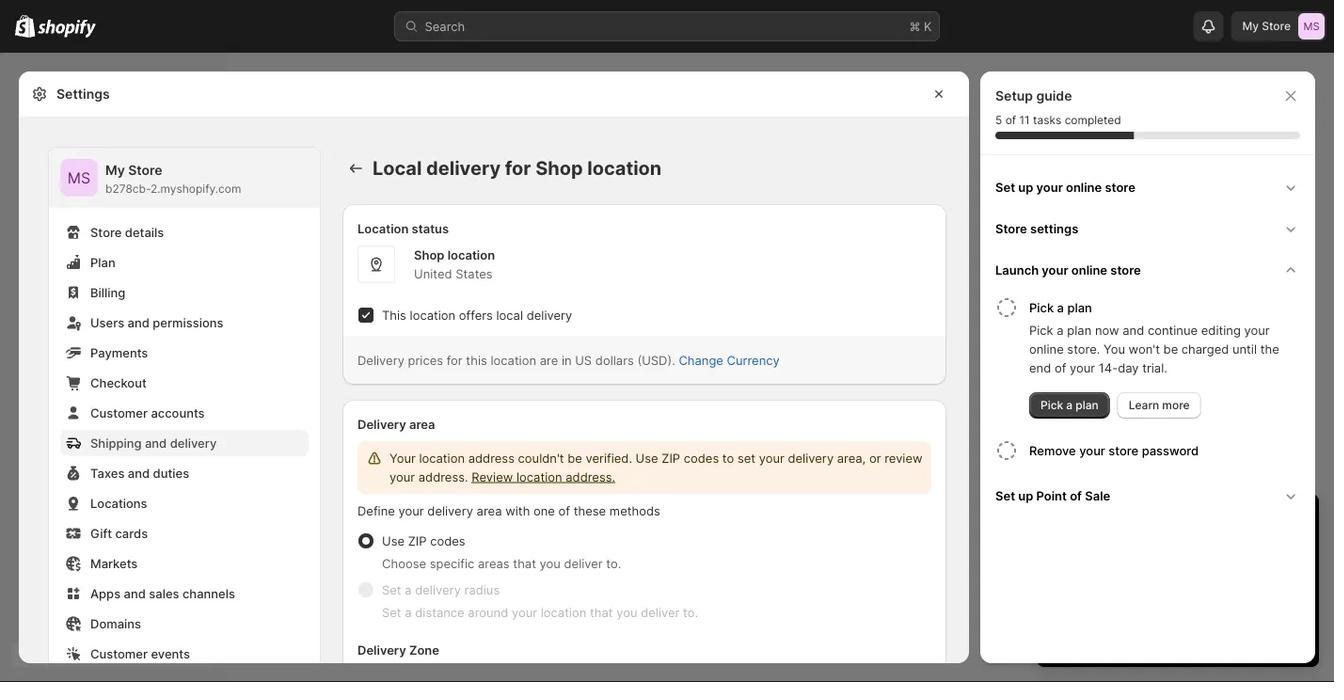 Task type: describe. For each thing, give the bounding box(es) containing it.
0 vertical spatial to.
[[606, 556, 621, 571]]

local
[[496, 308, 523, 322]]

domains link
[[60, 611, 309, 637]]

offers
[[459, 308, 493, 322]]

your inside remove your store password button
[[1080, 443, 1106, 458]]

settings
[[56, 86, 110, 102]]

5
[[996, 113, 1003, 127]]

locations link
[[60, 490, 309, 517]]

and for sales
[[124, 586, 146, 601]]

and for delivery
[[145, 436, 167, 450]]

your down store.
[[1070, 360, 1096, 375]]

pick a plan now and continue editing your online store. you won't be charged until the end of your 14-day trial.
[[1030, 323, 1280, 375]]

mark remove your store password as done image
[[996, 439, 1018, 462]]

your up until
[[1245, 323, 1270, 337]]

pick a plan for pick a plan button
[[1030, 300, 1093, 315]]

0 vertical spatial my store image
[[1299, 13, 1325, 40]]

store inside my store b278cb-2.myshopify.com
[[128, 162, 162, 178]]

your right set
[[759, 451, 785, 465]]

dollars
[[596, 353, 634, 367]]

location inside your location address couldn't be verified. use zip codes to set your delivery area, or review your address.
[[419, 451, 465, 465]]

you
[[1104, 342, 1126, 356]]

of right 5
[[1006, 113, 1017, 127]]

are
[[540, 353, 558, 367]]

launch
[[996, 263, 1039, 277]]

set up your online store button
[[988, 167, 1308, 208]]

for for delivery
[[505, 157, 531, 180]]

zone
[[409, 643, 439, 657]]

delivery for delivery area
[[358, 417, 406, 431]]

zip inside your location address couldn't be verified. use zip codes to set your delivery area, or review your address.
[[662, 451, 681, 465]]

customer accounts
[[90, 406, 205, 420]]

methods
[[610, 503, 661, 518]]

online inside the pick a plan now and continue editing your online store. you won't be charged until the end of your 14-day trial.
[[1030, 342, 1064, 356]]

your right around
[[512, 605, 537, 620]]

trial.
[[1143, 360, 1168, 375]]

0 vertical spatial you
[[540, 556, 561, 571]]

up for your
[[1019, 180, 1034, 194]]

this
[[466, 353, 487, 367]]

and inside the pick a plan now and continue editing your online store. you won't be charged until the end of your 14-day trial.
[[1123, 323, 1145, 337]]

customer accounts link
[[60, 400, 309, 426]]

shipping and delivery
[[90, 436, 217, 450]]

learn
[[1129, 399, 1160, 412]]

the
[[1261, 342, 1280, 356]]

mark pick a plan as done image
[[996, 296, 1018, 319]]

1 horizontal spatial to.
[[683, 605, 698, 620]]

store details
[[90, 225, 164, 240]]

point
[[1037, 488, 1067, 503]]

.
[[672, 353, 675, 367]]

pick a plan button
[[1030, 291, 1308, 321]]

define your delivery area with one of these methods
[[358, 503, 661, 518]]

plan for pick a plan button
[[1068, 300, 1093, 315]]

of inside the pick a plan now and continue editing your online store. you won't be charged until the end of your 14-day trial.
[[1055, 360, 1067, 375]]

set a delivery radius
[[382, 583, 500, 597]]

my for my store b278cb-2.myshopify.com
[[105, 162, 125, 178]]

remove your store password
[[1030, 443, 1199, 458]]

plan link
[[60, 249, 309, 276]]

remove your store password button
[[1030, 434, 1308, 468]]

set up point of sale
[[996, 488, 1111, 503]]

a for now
[[1057, 323, 1064, 337]]

users and permissions
[[90, 315, 223, 330]]

until
[[1233, 342, 1257, 356]]

won't
[[1129, 342, 1160, 356]]

14-
[[1099, 360, 1118, 375]]

more
[[1163, 399, 1190, 412]]

location inside shop location united states
[[448, 248, 495, 262]]

accounts
[[151, 406, 205, 420]]

checkout link
[[60, 370, 309, 396]]

1 horizontal spatial deliver
[[641, 605, 680, 620]]

area,
[[837, 451, 866, 465]]

delivery up distance
[[415, 583, 461, 597]]

be inside the pick a plan now and continue editing your online store. you won't be charged until the end of your 14-day trial.
[[1164, 342, 1178, 356]]

this
[[382, 308, 406, 322]]

store settings button
[[988, 208, 1308, 249]]

your down your
[[390, 470, 415, 484]]

checkout
[[90, 375, 147, 390]]

local
[[373, 157, 422, 180]]

local delivery for shop location
[[373, 157, 662, 180]]

radius
[[464, 583, 500, 597]]

payments link
[[60, 340, 309, 366]]

set for set a distance around your location that you deliver to.
[[382, 605, 401, 620]]

guide
[[1037, 88, 1072, 104]]

store settings
[[996, 221, 1079, 236]]

0 horizontal spatial area
[[409, 417, 435, 431]]

0 vertical spatial store
[[1105, 180, 1136, 194]]

1 vertical spatial store
[[1111, 263, 1141, 277]]

shop inside shop location united states
[[414, 248, 445, 262]]

payments
[[90, 345, 148, 360]]

set for set up point of sale
[[996, 488, 1016, 503]]

set
[[738, 451, 756, 465]]

customer events link
[[60, 641, 309, 667]]

delivery up use zip codes
[[428, 503, 473, 518]]

customer for customer events
[[90, 647, 148, 661]]

editing
[[1202, 323, 1241, 337]]

around
[[468, 605, 508, 620]]

markets link
[[60, 551, 309, 577]]

delivery area
[[358, 417, 435, 431]]

0 vertical spatial online
[[1066, 180, 1102, 194]]

gift cards link
[[60, 520, 309, 547]]

learn more link
[[1118, 392, 1201, 419]]

review
[[885, 451, 923, 465]]

shopify image
[[38, 19, 96, 38]]

billing link
[[60, 280, 309, 306]]

1 horizontal spatial you
[[617, 605, 638, 620]]

delivery zone
[[358, 643, 439, 657]]

cards
[[115, 526, 148, 541]]

change currency button
[[668, 347, 791, 374]]

set a distance around your location that you deliver to.
[[382, 605, 698, 620]]

setup
[[996, 88, 1033, 104]]

plan for pick a plan element at the right of the page
[[1067, 323, 1092, 337]]

shipping and delivery link
[[60, 430, 309, 456]]

delivery for delivery zone
[[358, 643, 406, 657]]

of inside settings dialog
[[559, 503, 570, 518]]

location
[[358, 221, 409, 236]]

verified.
[[586, 451, 632, 465]]

to
[[723, 451, 734, 465]]

my store
[[1243, 19, 1291, 33]]

up for point
[[1019, 488, 1034, 503]]

define
[[358, 503, 395, 518]]

store details link
[[60, 219, 309, 246]]

k
[[924, 19, 932, 33]]

this location offers local delivery
[[382, 308, 573, 322]]

b278cb-
[[105, 182, 151, 196]]

locations
[[90, 496, 147, 511]]

customer for customer accounts
[[90, 406, 148, 420]]



Task type: vqa. For each thing, say whether or not it's contained in the screenshot.
Shop
yes



Task type: locate. For each thing, give the bounding box(es) containing it.
pick down end
[[1041, 399, 1064, 412]]

1 vertical spatial codes
[[430, 534, 465, 548]]

0 vertical spatial customer
[[90, 406, 148, 420]]

0 horizontal spatial that
[[513, 556, 536, 571]]

customer events
[[90, 647, 190, 661]]

pick right the 'mark pick a plan as done' icon
[[1030, 300, 1054, 315]]

charged
[[1182, 342, 1229, 356]]

use up choose
[[382, 534, 405, 548]]

tasks
[[1033, 113, 1062, 127]]

1 customer from the top
[[90, 406, 148, 420]]

duties
[[153, 466, 189, 480]]

delivery for delivery prices for this location are in us dollars (usd) . change currency
[[358, 353, 405, 367]]

ms button
[[60, 159, 98, 197]]

your inside set up your online store button
[[1037, 180, 1063, 194]]

prices
[[408, 353, 443, 367]]

use inside your location address couldn't be verified. use zip codes to set your delivery area, or review your address.
[[636, 451, 658, 465]]

pick for pick a plan element at the right of the page
[[1030, 323, 1054, 337]]

address. left review
[[419, 470, 468, 484]]

delivery up your
[[358, 417, 406, 431]]

customer down checkout
[[90, 406, 148, 420]]

1 delivery from the top
[[358, 353, 405, 367]]

united
[[414, 266, 452, 281]]

states
[[456, 266, 493, 281]]

shop settings menu element
[[49, 148, 320, 682]]

set up store settings
[[996, 180, 1016, 194]]

taxes and duties link
[[60, 460, 309, 487]]

review location address.
[[472, 470, 616, 484]]

end
[[1030, 360, 1051, 375]]

plan up store.
[[1067, 323, 1092, 337]]

0 vertical spatial area
[[409, 417, 435, 431]]

online up settings
[[1066, 180, 1102, 194]]

1 vertical spatial delivery
[[358, 417, 406, 431]]

address.
[[419, 470, 468, 484], [566, 470, 616, 484]]

alert
[[358, 441, 932, 494]]

of inside set up point of sale button
[[1070, 488, 1082, 503]]

pick a plan inside pick a plan link
[[1041, 399, 1099, 412]]

0 vertical spatial up
[[1019, 180, 1034, 194]]

1 horizontal spatial shop
[[536, 157, 583, 180]]

3 delivery from the top
[[358, 643, 406, 657]]

0 vertical spatial my
[[1243, 19, 1259, 33]]

a inside button
[[1057, 300, 1064, 315]]

use
[[636, 451, 658, 465], [382, 534, 405, 548]]

apps and sales channels link
[[60, 581, 309, 607]]

1 vertical spatial my store image
[[60, 159, 98, 197]]

completed
[[1065, 113, 1122, 127]]

gift cards
[[90, 526, 148, 541]]

0 horizontal spatial my
[[105, 162, 125, 178]]

1 vertical spatial plan
[[1067, 323, 1092, 337]]

my store image
[[1299, 13, 1325, 40], [60, 159, 98, 197]]

and for duties
[[128, 466, 150, 480]]

0 horizontal spatial deliver
[[564, 556, 603, 571]]

of right one on the left of the page
[[559, 503, 570, 518]]

pick for pick a plan link
[[1041, 399, 1064, 412]]

sale
[[1085, 488, 1111, 503]]

up inside button
[[1019, 488, 1034, 503]]

change
[[679, 353, 724, 367]]

1 vertical spatial deliver
[[641, 605, 680, 620]]

review location address. link
[[472, 470, 616, 484]]

delivery left prices
[[358, 353, 405, 367]]

0 horizontal spatial shop
[[414, 248, 445, 262]]

for
[[505, 157, 531, 180], [447, 353, 463, 367]]

location status
[[358, 221, 449, 236]]

1 vertical spatial to.
[[683, 605, 698, 620]]

delivery inside the shop settings menu element
[[170, 436, 217, 450]]

store
[[1262, 19, 1291, 33], [128, 162, 162, 178], [996, 221, 1027, 236], [90, 225, 122, 240]]

1 vertical spatial online
[[1072, 263, 1108, 277]]

my
[[1243, 19, 1259, 33], [105, 162, 125, 178]]

set up point of sale button
[[988, 475, 1308, 517]]

plan
[[1068, 300, 1093, 315], [1067, 323, 1092, 337], [1076, 399, 1099, 412]]

shop
[[536, 157, 583, 180], [414, 248, 445, 262]]

1 horizontal spatial that
[[590, 605, 613, 620]]

set up the delivery zone
[[382, 605, 401, 620]]

a inside the pick a plan now and continue editing your online store. you won't be charged until the end of your 14-day trial.
[[1057, 323, 1064, 337]]

1 horizontal spatial my store image
[[1299, 13, 1325, 40]]

delivery inside your location address couldn't be verified. use zip codes to set your delivery area, or review your address.
[[788, 451, 834, 465]]

channels
[[183, 586, 235, 601]]

taxes and duties
[[90, 466, 189, 480]]

1 horizontal spatial area
[[477, 503, 502, 518]]

up left point
[[1019, 488, 1034, 503]]

and right apps
[[124, 586, 146, 601]]

customer down domains
[[90, 647, 148, 661]]

apps and sales channels
[[90, 586, 235, 601]]

0 horizontal spatial use
[[382, 534, 405, 548]]

11
[[1020, 113, 1030, 127]]

store left password
[[1109, 443, 1139, 458]]

to.
[[606, 556, 621, 571], [683, 605, 698, 620]]

1 horizontal spatial use
[[636, 451, 658, 465]]

customer
[[90, 406, 148, 420], [90, 647, 148, 661]]

0 vertical spatial pick
[[1030, 300, 1054, 315]]

my inside my store b278cb-2.myshopify.com
[[105, 162, 125, 178]]

1 vertical spatial shop
[[414, 248, 445, 262]]

plan
[[90, 255, 115, 270]]

pick for pick a plan button
[[1030, 300, 1054, 315]]

with
[[505, 503, 530, 518]]

be inside your location address couldn't be verified. use zip codes to set your delivery area, or review your address.
[[568, 451, 582, 465]]

2 vertical spatial store
[[1109, 443, 1139, 458]]

0 horizontal spatial zip
[[408, 534, 427, 548]]

store down the store settings button
[[1111, 263, 1141, 277]]

1 vertical spatial my
[[105, 162, 125, 178]]

0 horizontal spatial to.
[[606, 556, 621, 571]]

up
[[1019, 180, 1034, 194], [1019, 488, 1034, 503]]

set
[[996, 180, 1016, 194], [996, 488, 1016, 503], [382, 583, 401, 597], [382, 605, 401, 620]]

codes up the specific
[[430, 534, 465, 548]]

a for radius
[[405, 583, 412, 597]]

0 vertical spatial delivery
[[358, 353, 405, 367]]

your trial just started element
[[1037, 543, 1319, 667]]

codes left to
[[684, 451, 719, 465]]

1 vertical spatial for
[[447, 353, 463, 367]]

password
[[1142, 443, 1199, 458]]

1 address. from the left
[[419, 470, 468, 484]]

pick a plan down end
[[1041, 399, 1099, 412]]

0 vertical spatial deliver
[[564, 556, 603, 571]]

pick inside the pick a plan now and continue editing your online store. you won't be charged until the end of your 14-day trial.
[[1030, 323, 1054, 337]]

continue
[[1148, 323, 1198, 337]]

0 vertical spatial pick a plan
[[1030, 300, 1093, 315]]

online
[[1066, 180, 1102, 194], [1072, 263, 1108, 277], [1030, 342, 1064, 356]]

2 vertical spatial delivery
[[358, 643, 406, 657]]

pick inside button
[[1030, 300, 1054, 315]]

your right launch
[[1042, 263, 1069, 277]]

0 horizontal spatial be
[[568, 451, 582, 465]]

of
[[1006, 113, 1017, 127], [1055, 360, 1067, 375], [1070, 488, 1082, 503], [559, 503, 570, 518]]

store inside button
[[996, 221, 1027, 236]]

1 vertical spatial use
[[382, 534, 405, 548]]

for for prices
[[447, 353, 463, 367]]

pick a plan element
[[992, 321, 1308, 419]]

delivery
[[358, 353, 405, 367], [358, 417, 406, 431], [358, 643, 406, 657]]

area
[[409, 417, 435, 431], [477, 503, 502, 518]]

store.
[[1068, 342, 1100, 356]]

of right end
[[1055, 360, 1067, 375]]

your right remove
[[1080, 443, 1106, 458]]

delivery right local
[[426, 157, 501, 180]]

specific
[[430, 556, 475, 571]]

set inside button
[[996, 488, 1016, 503]]

and for permissions
[[128, 315, 150, 330]]

now
[[1095, 323, 1120, 337]]

or
[[869, 451, 881, 465]]

2 delivery from the top
[[358, 417, 406, 431]]

0 vertical spatial for
[[505, 157, 531, 180]]

1 horizontal spatial for
[[505, 157, 531, 180]]

zip left to
[[662, 451, 681, 465]]

status
[[412, 221, 449, 236]]

of left sale
[[1070, 488, 1082, 503]]

a left now
[[1057, 323, 1064, 337]]

and up the won't
[[1123, 323, 1145, 337]]

pick a plan
[[1030, 300, 1093, 315], [1041, 399, 1099, 412]]

areas
[[478, 556, 510, 571]]

a up remove
[[1067, 399, 1073, 412]]

use right "verified."
[[636, 451, 658, 465]]

1 horizontal spatial my
[[1243, 19, 1259, 33]]

0 horizontal spatial codes
[[430, 534, 465, 548]]

your inside launch your online store button
[[1042, 263, 1069, 277]]

a for around
[[405, 605, 412, 620]]

settings
[[1031, 221, 1079, 236]]

settings dialog
[[19, 72, 969, 682]]

your
[[390, 451, 416, 465]]

shipping
[[90, 436, 142, 450]]

shopify image
[[15, 15, 35, 37]]

setup guide dialog
[[981, 72, 1316, 663]]

a left distance
[[405, 605, 412, 620]]

users
[[90, 315, 124, 330]]

my store image inside the shop settings menu element
[[60, 159, 98, 197]]

set down choose
[[382, 583, 401, 597]]

alert containing your location address couldn't be verified. use zip codes to set your delivery area, or review your address.
[[358, 441, 932, 494]]

0 vertical spatial be
[[1164, 342, 1178, 356]]

area left with
[[477, 503, 502, 518]]

0 horizontal spatial for
[[447, 353, 463, 367]]

my store image right my store
[[1299, 13, 1325, 40]]

set inside button
[[996, 180, 1016, 194]]

your
[[1037, 180, 1063, 194], [1042, 263, 1069, 277], [1245, 323, 1270, 337], [1070, 360, 1096, 375], [1080, 443, 1106, 458], [759, 451, 785, 465], [390, 470, 415, 484], [399, 503, 424, 518], [512, 605, 537, 620]]

and down the customer accounts
[[145, 436, 167, 450]]

these
[[574, 503, 606, 518]]

2 address. from the left
[[566, 470, 616, 484]]

one
[[534, 503, 555, 518]]

your up use zip codes
[[399, 503, 424, 518]]

delivery down customer accounts link
[[170, 436, 217, 450]]

0 vertical spatial zip
[[662, 451, 681, 465]]

plan up remove your store password
[[1076, 399, 1099, 412]]

plan for pick a plan link
[[1076, 399, 1099, 412]]

0 vertical spatial codes
[[684, 451, 719, 465]]

and right taxes
[[128, 466, 150, 480]]

area up your
[[409, 417, 435, 431]]

apps
[[90, 586, 121, 601]]

codes inside your location address couldn't be verified. use zip codes to set your delivery area, or review your address.
[[684, 451, 719, 465]]

1 up from the top
[[1019, 180, 1034, 194]]

plan down launch your online store
[[1068, 300, 1093, 315]]

your up settings
[[1037, 180, 1063, 194]]

users and permissions link
[[60, 310, 309, 336]]

location
[[588, 157, 662, 180], [448, 248, 495, 262], [410, 308, 456, 322], [491, 353, 536, 367], [419, 451, 465, 465], [517, 470, 562, 484], [541, 605, 587, 620]]

0 vertical spatial plan
[[1068, 300, 1093, 315]]

choose
[[382, 556, 426, 571]]

1 vertical spatial area
[[477, 503, 502, 518]]

plan inside the pick a plan now and continue editing your online store. you won't be charged until the end of your 14-day trial.
[[1067, 323, 1092, 337]]

delivery right the local
[[527, 308, 573, 322]]

1 vertical spatial customer
[[90, 647, 148, 661]]

1 vertical spatial pick
[[1030, 323, 1054, 337]]

1 vertical spatial you
[[617, 605, 638, 620]]

markets
[[90, 556, 138, 571]]

delivery left the area,
[[788, 451, 834, 465]]

a down choose
[[405, 583, 412, 597]]

permissions
[[153, 315, 223, 330]]

set down mark remove your store password as done image
[[996, 488, 1016, 503]]

online down settings
[[1072, 263, 1108, 277]]

be right couldn't
[[568, 451, 582, 465]]

0 horizontal spatial address.
[[419, 470, 468, 484]]

set for set up your online store
[[996, 180, 1016, 194]]

1 vertical spatial zip
[[408, 534, 427, 548]]

0 horizontal spatial you
[[540, 556, 561, 571]]

pick
[[1030, 300, 1054, 315], [1030, 323, 1054, 337], [1041, 399, 1064, 412]]

2 vertical spatial online
[[1030, 342, 1064, 356]]

plan inside button
[[1068, 300, 1093, 315]]

1 horizontal spatial address.
[[566, 470, 616, 484]]

1 horizontal spatial codes
[[684, 451, 719, 465]]

pick a plan down launch your online store
[[1030, 300, 1093, 315]]

online up end
[[1030, 342, 1064, 356]]

sales
[[149, 586, 179, 601]]

be down continue in the top right of the page
[[1164, 342, 1178, 356]]

pick a plan for pick a plan link
[[1041, 399, 1099, 412]]

address. down "verified."
[[566, 470, 616, 484]]

1 horizontal spatial zip
[[662, 451, 681, 465]]

1 vertical spatial that
[[590, 605, 613, 620]]

2 up from the top
[[1019, 488, 1034, 503]]

0 horizontal spatial my store image
[[60, 159, 98, 197]]

and right users
[[128, 315, 150, 330]]

up inside button
[[1019, 180, 1034, 194]]

store up the store settings button
[[1105, 180, 1136, 194]]

0 vertical spatial use
[[636, 451, 658, 465]]

zip up choose
[[408, 534, 427, 548]]

set for set a delivery radius
[[382, 583, 401, 597]]

1 vertical spatial pick a plan
[[1041, 399, 1099, 412]]

2 customer from the top
[[90, 647, 148, 661]]

5 of 11 tasks completed
[[996, 113, 1122, 127]]

events
[[151, 647, 190, 661]]

2 vertical spatial pick
[[1041, 399, 1064, 412]]

delivery left "zone"
[[358, 643, 406, 657]]

my store b278cb-2.myshopify.com
[[105, 162, 241, 196]]

pick up end
[[1030, 323, 1054, 337]]

0 vertical spatial shop
[[536, 157, 583, 180]]

0 vertical spatial that
[[513, 556, 536, 571]]

distance
[[415, 605, 465, 620]]

you
[[540, 556, 561, 571], [617, 605, 638, 620]]

address
[[468, 451, 515, 465]]

address. inside your location address couldn't be verified. use zip codes to set your delivery area, or review your address.
[[419, 470, 468, 484]]

a down launch your online store
[[1057, 300, 1064, 315]]

alert inside settings dialog
[[358, 441, 932, 494]]

pick a plan inside pick a plan button
[[1030, 300, 1093, 315]]

2 vertical spatial plan
[[1076, 399, 1099, 412]]

up up store settings
[[1019, 180, 1034, 194]]

my for my store
[[1243, 19, 1259, 33]]

billing
[[90, 285, 125, 300]]

be
[[1164, 342, 1178, 356], [568, 451, 582, 465]]

1 horizontal spatial be
[[1164, 342, 1178, 356]]

1 vertical spatial be
[[568, 451, 582, 465]]

1 vertical spatial up
[[1019, 488, 1034, 503]]

my store image left b278cb-
[[60, 159, 98, 197]]



